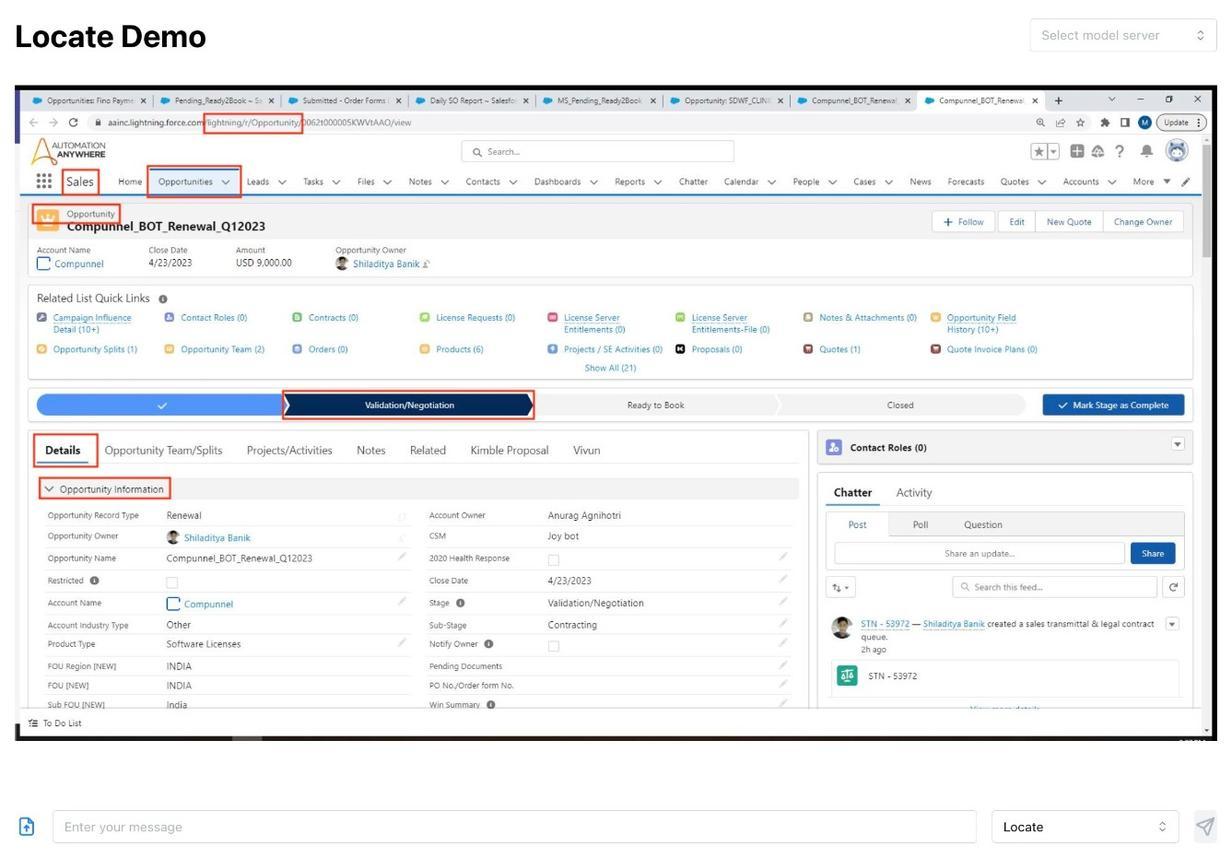 Task type: locate. For each thing, give the bounding box(es) containing it.
None field
[[993, 811, 1180, 844]]

send image
[[1196, 816, 1218, 838]]

Enter your message field
[[53, 811, 978, 844]]

uploaded image image
[[15, 85, 1219, 742]]



Task type: describe. For each thing, give the bounding box(es) containing it.
file upload image
[[15, 816, 37, 838]]

Select model server field
[[1031, 19, 1219, 52]]



